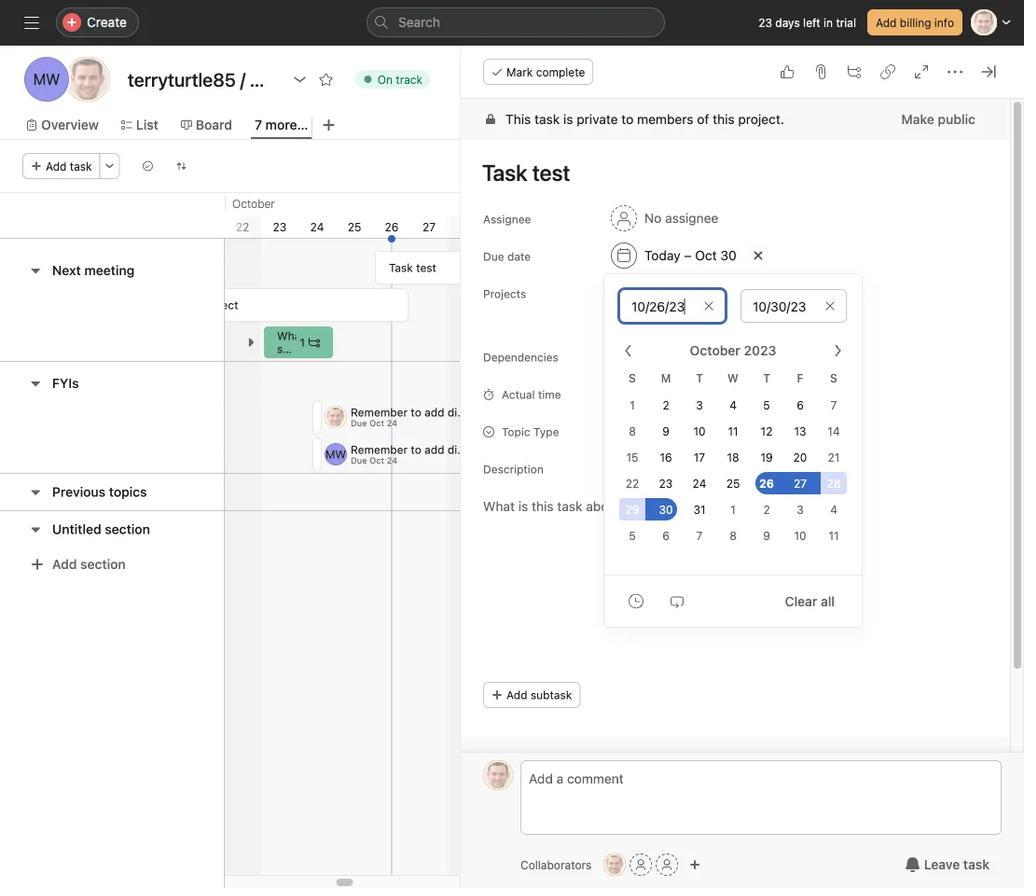 Task type: locate. For each thing, give the bounding box(es) containing it.
0 vertical spatial 6
[[797, 399, 804, 412]]

10 up 17
[[694, 425, 706, 438]]

add left subtask
[[507, 688, 528, 702]]

project
[[201, 299, 238, 312]]

None text field
[[123, 63, 283, 96]]

2 t from the left
[[763, 371, 770, 384]]

0 horizontal spatial 11
[[728, 425, 738, 438]]

1 horizontal spatial 7
[[696, 529, 703, 542]]

1 horizontal spatial 22
[[626, 477, 639, 490]]

t right m
[[696, 371, 703, 384]]

1 vertical spatial task
[[70, 160, 92, 173]]

0 vertical spatial oct
[[695, 248, 717, 263]]

7 inside popup button
[[255, 117, 262, 132]]

1 t from the left
[[696, 371, 703, 384]]

9
[[663, 425, 670, 438], [763, 529, 770, 542]]

actual
[[502, 388, 535, 401]]

1 vertical spatial section
[[80, 556, 126, 572]]

0 horizontal spatial 7
[[255, 117, 262, 132]]

1 horizontal spatial 25
[[726, 477, 740, 490]]

due for mw
[[351, 455, 367, 465]]

october inside dropdown button
[[690, 343, 741, 358]]

28 left assignee
[[459, 220, 473, 233]]

october for october 2023
[[690, 343, 741, 358]]

clear due date image up due date text box
[[753, 250, 764, 261]]

1 vertical spatial 26
[[759, 477, 774, 490]]

task test dialog
[[461, 46, 1024, 888]]

add billing info button
[[868, 9, 963, 35]]

task left is at the right of the page
[[535, 111, 560, 127]]

Start date text field
[[619, 289, 726, 323]]

7 more…
[[255, 117, 308, 132]]

1 vertical spatial 2
[[763, 503, 770, 516]]

0 vertical spatial 23
[[759, 16, 772, 29]]

october down 7 more… popup button
[[232, 197, 275, 210]]

8
[[629, 425, 636, 438], [730, 529, 737, 542]]

add inside add dependencies button
[[611, 350, 633, 363]]

today – oct 30
[[645, 248, 737, 263]]

0 vertical spatial due oct 24
[[351, 418, 397, 428]]

0 horizontal spatial 23
[[273, 220, 287, 233]]

search
[[398, 14, 440, 30]]

add for add task
[[46, 160, 67, 173]]

26 up task
[[385, 220, 399, 233]]

description
[[483, 463, 544, 476]]

10 up clear at bottom
[[794, 529, 807, 542]]

1 due oct 24 from the top
[[351, 418, 397, 428]]

0 horizontal spatial to
[[622, 111, 634, 127]]

1 horizontal spatial 26
[[759, 477, 774, 490]]

board
[[196, 117, 232, 132]]

1:1
[[736, 286, 750, 299]]

0 vertical spatial 2
[[663, 399, 669, 412]]

assignee
[[665, 210, 719, 226]]

0 vertical spatial 30
[[721, 248, 737, 263]]

14
[[828, 425, 840, 438]]

1 vertical spatial due
[[351, 418, 367, 428]]

all tasks image
[[142, 160, 154, 172]]

add dependencies button
[[603, 343, 720, 369]]

2 horizontal spatial 23
[[759, 16, 772, 29]]

add for add section
[[52, 556, 77, 572]]

add subtask image
[[847, 64, 862, 79]]

previous month image
[[621, 343, 636, 358]]

tt button down add subtask button
[[483, 760, 513, 790]]

0 horizontal spatial 10
[[694, 425, 706, 438]]

remove task from terryturtle85 / maria 1:1 element
[[869, 280, 895, 306]]

2 horizontal spatial 7
[[831, 399, 837, 412]]

add down overview link
[[46, 160, 67, 173]]

18
[[727, 451, 739, 464]]

0 horizontal spatial 8
[[629, 425, 636, 438]]

0 vertical spatial 1
[[300, 336, 305, 349]]

search button
[[367, 7, 665, 37]]

3 up 17
[[696, 399, 703, 412]]

due
[[483, 250, 504, 263], [351, 418, 367, 428], [351, 455, 367, 465]]

0 horizontal spatial 28
[[459, 220, 473, 233]]

maria
[[704, 286, 733, 299]]

0 horizontal spatial clear due date image
[[753, 250, 764, 261]]

1 vertical spatial 7
[[831, 399, 837, 412]]

this right star
[[179, 299, 198, 312]]

copy task link image
[[881, 64, 896, 79]]

1 vertical spatial oct
[[370, 418, 384, 428]]

23 days left in trial
[[759, 16, 856, 29]]

add for add billing info
[[876, 16, 897, 29]]

add inside add section button
[[52, 556, 77, 572]]

m
[[661, 371, 671, 384]]

5 left timer
[[763, 399, 770, 412]]

previous topics button
[[52, 475, 147, 509]]

Task Name text field
[[470, 151, 988, 194]]

this
[[506, 111, 531, 127]]

add subtask
[[507, 688, 572, 702]]

main content
[[461, 99, 1010, 843]]

add
[[876, 16, 897, 29], [46, 160, 67, 173], [611, 316, 633, 329], [611, 350, 633, 363], [52, 556, 77, 572], [507, 688, 528, 702]]

7 down 31
[[696, 529, 703, 542]]

october
[[232, 197, 275, 210], [690, 343, 741, 358]]

tt
[[79, 70, 97, 88], [329, 410, 343, 424], [491, 769, 505, 782], [608, 858, 622, 871]]

terryturtle85
[[627, 286, 694, 299]]

1 vertical spatial due oct 24
[[351, 455, 397, 465]]

add inside add subtask button
[[507, 688, 528, 702]]

1 horizontal spatial to
[[636, 316, 647, 329]]

task inside main content
[[535, 111, 560, 127]]

fyis
[[52, 375, 79, 391]]

0 vertical spatial 25
[[348, 220, 361, 233]]

s down previous month image on the top right
[[629, 371, 636, 384]]

october 2023 button
[[678, 334, 807, 368]]

1 vertical spatial clear due date image
[[825, 300, 836, 312]]

2 vertical spatial 7
[[696, 529, 703, 542]]

27 up "test"
[[423, 220, 436, 233]]

this
[[713, 111, 735, 127], [179, 299, 198, 312]]

1 vertical spatial tt button
[[604, 854, 626, 876]]

30 inside main content
[[721, 248, 737, 263]]

2 down '19'
[[763, 503, 770, 516]]

8 down 18
[[730, 529, 737, 542]]

7 more… button
[[255, 115, 308, 135]]

task
[[535, 111, 560, 127], [70, 160, 92, 173], [964, 857, 990, 872]]

0 horizontal spatial october
[[232, 197, 275, 210]]

2 down m
[[663, 399, 669, 412]]

to left projects
[[636, 316, 647, 329]]

this task is private to members of this project.
[[506, 111, 785, 127]]

0 vertical spatial 22
[[236, 220, 249, 233]]

2 vertical spatial task
[[964, 857, 990, 872]]

6
[[797, 399, 804, 412], [663, 529, 670, 542]]

due inside main content
[[483, 250, 504, 263]]

1 horizontal spatial task
[[535, 111, 560, 127]]

tt button
[[483, 760, 513, 790], [604, 854, 626, 876]]

mark
[[507, 65, 533, 78]]

5 down 29
[[629, 529, 636, 542]]

27
[[423, 220, 436, 233], [794, 477, 807, 490]]

topic
[[502, 425, 530, 438]]

full screen image
[[914, 64, 929, 79]]

add down add to projects button on the top
[[611, 350, 633, 363]]

mark complete button
[[483, 59, 594, 85]]

11 up 18
[[728, 425, 738, 438]]

8 up the 15
[[629, 425, 636, 438]]

main content containing this task is private to members of this project.
[[461, 99, 1010, 843]]

7 up 14
[[831, 399, 837, 412]]

add left the billing
[[876, 16, 897, 29]]

28 down 21
[[827, 477, 841, 490]]

2 horizontal spatial 1
[[731, 503, 736, 516]]

leave
[[924, 857, 960, 872]]

days
[[776, 16, 800, 29]]

2 vertical spatial due
[[351, 455, 367, 465]]

1 vertical spatial this
[[179, 299, 198, 312]]

task for this
[[535, 111, 560, 127]]

0 vertical spatial 26
[[385, 220, 399, 233]]

1 horizontal spatial october
[[690, 343, 741, 358]]

0 vertical spatial 7
[[255, 117, 262, 132]]

1 vertical spatial 5
[[629, 529, 636, 542]]

0 vertical spatial clear due date image
[[753, 250, 764, 261]]

1 vertical spatial 30
[[659, 503, 673, 516]]

7 left more…
[[255, 117, 262, 132]]

section
[[105, 521, 150, 537], [80, 556, 126, 572]]

22 down the 15
[[626, 477, 639, 490]]

1 vertical spatial 8
[[730, 529, 737, 542]]

1
[[300, 336, 305, 349], [630, 399, 635, 412], [731, 503, 736, 516]]

add or remove collaborators image
[[690, 859, 701, 870]]

30
[[721, 248, 737, 263], [659, 503, 673, 516]]

to
[[622, 111, 634, 127], [636, 316, 647, 329]]

left
[[803, 16, 821, 29]]

add task
[[46, 160, 92, 173]]

due oct 24
[[351, 418, 397, 428], [351, 455, 397, 465]]

collapse task list for the section previous topics image
[[28, 485, 43, 500]]

0 horizontal spatial 27
[[423, 220, 436, 233]]

s
[[629, 371, 636, 384], [830, 371, 838, 384]]

collapse task list for the section untitled section image
[[28, 522, 43, 537]]

25
[[348, 220, 361, 233], [726, 477, 740, 490]]

add up previous month image on the top right
[[611, 316, 633, 329]]

0 vertical spatial 3
[[696, 399, 703, 412]]

1 horizontal spatial 23
[[659, 477, 673, 490]]

add to starred image
[[319, 72, 334, 87]]

1 horizontal spatial 5
[[763, 399, 770, 412]]

create button
[[56, 7, 139, 37]]

0 vertical spatial this
[[713, 111, 735, 127]]

clear all
[[785, 593, 835, 609]]

leftcount image
[[309, 337, 320, 348]]

11
[[728, 425, 738, 438], [829, 529, 839, 542]]

make public
[[902, 111, 976, 127]]

section down topics
[[105, 521, 150, 537]]

1 horizontal spatial 10
[[794, 529, 807, 542]]

1 vertical spatial 23
[[273, 220, 287, 233]]

3 down the 20
[[797, 503, 804, 516]]

30 up maria
[[721, 248, 737, 263]]

1 up the 15
[[630, 399, 635, 412]]

project.
[[738, 111, 785, 127]]

1 horizontal spatial t
[[763, 371, 770, 384]]

0 horizontal spatial 26
[[385, 220, 399, 233]]

1 vertical spatial 1
[[630, 399, 635, 412]]

27 down the 20
[[794, 477, 807, 490]]

0 horizontal spatial s
[[629, 371, 636, 384]]

october for october
[[232, 197, 275, 210]]

1 horizontal spatial 30
[[721, 248, 737, 263]]

t up start timer at right
[[763, 371, 770, 384]]

0 horizontal spatial t
[[696, 371, 703, 384]]

this right of
[[713, 111, 735, 127]]

0 horizontal spatial this
[[179, 299, 198, 312]]

1 s from the left
[[629, 371, 636, 384]]

0 vertical spatial section
[[105, 521, 150, 537]]

remove task from terryturtle85 / maria 1:1 image
[[876, 287, 888, 299]]

0 horizontal spatial 5
[[629, 529, 636, 542]]

october up w
[[690, 343, 741, 358]]

clear start date image
[[703, 300, 715, 312]]

6 up 13
[[797, 399, 804, 412]]

oct
[[695, 248, 717, 263], [370, 418, 384, 428], [370, 455, 384, 465]]

create
[[87, 14, 127, 30]]

task left more actions icon
[[70, 160, 92, 173]]

mw
[[33, 70, 60, 88], [326, 448, 346, 461]]

add inside add billing info button
[[876, 16, 897, 29]]

22 up project
[[236, 220, 249, 233]]

1 vertical spatial 3
[[797, 503, 804, 516]]

more…
[[266, 117, 308, 132]]

26 down '19'
[[759, 477, 774, 490]]

11 up all
[[829, 529, 839, 542]]

add section
[[52, 556, 126, 572]]

oct inside main content
[[695, 248, 717, 263]]

terryturtle85 / maria 1:1 link
[[605, 284, 758, 302]]

add inside the add task button
[[46, 160, 67, 173]]

0 vertical spatial 9
[[663, 425, 670, 438]]

add inside add to projects button
[[611, 316, 633, 329]]

clear due date image
[[753, 250, 764, 261], [825, 300, 836, 312]]

4 down 21
[[830, 503, 838, 516]]

30 right 29
[[659, 503, 673, 516]]

add down untitled
[[52, 556, 77, 572]]

add dependencies
[[611, 350, 712, 363]]

0 vertical spatial tt button
[[483, 760, 513, 790]]

0 horizontal spatial tt button
[[483, 760, 513, 790]]

track
[[396, 73, 423, 86]]

2 due oct 24 from the top
[[351, 455, 397, 465]]

1 left leftcount icon
[[300, 336, 305, 349]]

0 horizontal spatial 22
[[236, 220, 249, 233]]

1 right 31
[[731, 503, 736, 516]]

0 vertical spatial task
[[535, 111, 560, 127]]

clear due date image up "next month" image
[[825, 300, 836, 312]]

next month image
[[830, 343, 845, 358]]

add tab image
[[321, 118, 336, 132]]

6 down 16
[[663, 529, 670, 542]]

1 vertical spatial 9
[[763, 529, 770, 542]]

topics
[[109, 484, 147, 500]]

assignee
[[483, 213, 531, 226]]

1 horizontal spatial 2
[[763, 503, 770, 516]]

2 vertical spatial 23
[[659, 477, 673, 490]]

0 vertical spatial 4
[[730, 399, 737, 412]]

s down "next month" image
[[830, 371, 838, 384]]

task right the leave
[[964, 857, 990, 872]]

1 vertical spatial 27
[[794, 477, 807, 490]]

section down untitled section button
[[80, 556, 126, 572]]

3
[[696, 399, 703, 412], [797, 503, 804, 516]]

1 horizontal spatial this
[[713, 111, 735, 127]]

2 vertical spatial oct
[[370, 455, 384, 465]]

to right the "private" at the top of the page
[[622, 111, 634, 127]]

tt button right 'collaborators'
[[604, 854, 626, 876]]

4 left start
[[730, 399, 737, 412]]

1 vertical spatial 4
[[830, 503, 838, 516]]



Task type: vqa. For each thing, say whether or not it's contained in the screenshot.


Task type: describe. For each thing, give the bounding box(es) containing it.
13
[[794, 425, 807, 438]]

untitled section button
[[52, 513, 150, 546]]

2023
[[744, 343, 776, 358]]

date
[[508, 250, 531, 263]]

previous
[[52, 484, 106, 500]]

16
[[660, 451, 672, 464]]

0 vertical spatial 11
[[728, 425, 738, 438]]

expand sidebar image
[[24, 15, 39, 30]]

next
[[52, 263, 81, 278]]

none image
[[176, 160, 187, 172]]

20
[[793, 451, 807, 464]]

add section button
[[22, 548, 133, 581]]

info
[[935, 16, 954, 29]]

1 horizontal spatial 8
[[730, 529, 737, 542]]

list
[[136, 117, 158, 132]]

add to projects
[[611, 316, 694, 329]]

due oct 24 for mw
[[351, 455, 397, 465]]

leave task button
[[893, 848, 1002, 882]]

0 horizontal spatial 30
[[659, 503, 673, 516]]

clear all button
[[773, 584, 847, 618]]

1 vertical spatial 28
[[827, 477, 841, 490]]

0 vertical spatial 28
[[459, 220, 473, 233]]

0 vertical spatial 27
[[423, 220, 436, 233]]

start timer button
[[711, 381, 807, 407]]

close details image
[[981, 64, 996, 79]]

test
[[416, 261, 436, 274]]

section for add section
[[80, 556, 126, 572]]

in
[[824, 16, 833, 29]]

15
[[626, 451, 639, 464]]

subtask
[[531, 688, 572, 702]]

no assignee
[[645, 210, 719, 226]]

21
[[828, 451, 840, 464]]

topic type
[[502, 425, 559, 438]]

show subtasks for task what's something that was harder than expected? image
[[245, 337, 257, 348]]

1 vertical spatial 25
[[726, 477, 740, 490]]

section for untitled section
[[105, 521, 150, 537]]

fyis button
[[52, 367, 79, 400]]

overview
[[41, 117, 99, 132]]

start timer
[[741, 387, 799, 400]]

private
[[577, 111, 618, 127]]

add for add subtask
[[507, 688, 528, 702]]

actual time
[[502, 388, 561, 401]]

october 2023
[[690, 343, 776, 358]]

make
[[902, 111, 935, 127]]

1 horizontal spatial 27
[[794, 477, 807, 490]]

this inside task test 'dialog'
[[713, 111, 735, 127]]

today
[[645, 248, 681, 263]]

add for add to projects
[[611, 316, 633, 329]]

0 vertical spatial 10
[[694, 425, 706, 438]]

set to repeat image
[[670, 594, 685, 609]]

is
[[564, 111, 573, 127]]

collaborators
[[521, 858, 592, 871]]

oct for mw
[[370, 455, 384, 465]]

2 vertical spatial 1
[[731, 503, 736, 516]]

main content inside task test 'dialog'
[[461, 99, 1010, 843]]

dependencies
[[636, 350, 712, 363]]

w
[[728, 371, 739, 384]]

no
[[645, 210, 662, 226]]

Due date text field
[[741, 289, 847, 323]]

add for add dependencies
[[611, 350, 633, 363]]

on
[[378, 73, 393, 86]]

task
[[389, 261, 413, 274]]

0 vertical spatial to
[[622, 111, 634, 127]]

meeting
[[84, 263, 135, 278]]

board link
[[181, 115, 232, 135]]

untitled
[[52, 521, 101, 537]]

to inside button
[[636, 316, 647, 329]]

f
[[797, 371, 804, 384]]

2 s from the left
[[830, 371, 838, 384]]

0 vertical spatial 8
[[629, 425, 636, 438]]

projects
[[650, 316, 694, 329]]

time
[[538, 388, 561, 401]]

0 vertical spatial 5
[[763, 399, 770, 412]]

next meeting
[[52, 263, 135, 278]]

trial
[[836, 16, 856, 29]]

type
[[534, 425, 559, 438]]

0 horizontal spatial 2
[[663, 399, 669, 412]]

star this project
[[154, 299, 238, 312]]

task for add
[[70, 160, 92, 173]]

collapse task list for the section next meeting image
[[28, 263, 43, 278]]

due for tt
[[351, 418, 367, 428]]

0 horizontal spatial 4
[[730, 399, 737, 412]]

dependencies
[[483, 351, 559, 364]]

terryturtle85 / maria 1:1
[[627, 286, 750, 299]]

start
[[741, 387, 768, 400]]

1 vertical spatial mw
[[326, 448, 346, 461]]

show options image
[[293, 72, 308, 87]]

overview link
[[26, 115, 99, 135]]

task for leave
[[964, 857, 990, 872]]

1 horizontal spatial 3
[[797, 503, 804, 516]]

star
[[154, 299, 176, 312]]

1 vertical spatial 6
[[663, 529, 670, 542]]

mark complete
[[507, 65, 585, 78]]

29
[[626, 503, 639, 516]]

public
[[938, 111, 976, 127]]

clear due date image inside main content
[[753, 250, 764, 261]]

collapse task list for the section fyis image
[[28, 376, 43, 391]]

1 horizontal spatial 9
[[763, 529, 770, 542]]

12
[[761, 425, 773, 438]]

1 vertical spatial 10
[[794, 529, 807, 542]]

complete
[[536, 65, 585, 78]]

0 likes. click to like this task image
[[780, 64, 795, 79]]

1 vertical spatial 11
[[829, 529, 839, 542]]

0 horizontal spatial 1
[[300, 336, 305, 349]]

search list box
[[367, 7, 665, 37]]

oct for tt
[[370, 418, 384, 428]]

previous topics
[[52, 484, 147, 500]]

leave task
[[924, 857, 990, 872]]

1 horizontal spatial 1
[[630, 399, 635, 412]]

untitled section
[[52, 521, 150, 537]]

add time image
[[629, 594, 644, 609]]

1 vertical spatial 22
[[626, 477, 639, 490]]

31
[[694, 503, 706, 516]]

next meeting button
[[52, 254, 135, 287]]

make public button
[[890, 103, 988, 136]]

more actions for this task image
[[948, 64, 963, 79]]

1 horizontal spatial clear due date image
[[825, 300, 836, 312]]

1 horizontal spatial 6
[[797, 399, 804, 412]]

list link
[[121, 115, 158, 135]]

due date
[[483, 250, 531, 263]]

0 vertical spatial mw
[[33, 70, 60, 88]]

0 horizontal spatial 25
[[348, 220, 361, 233]]

due oct 24 for tt
[[351, 418, 397, 428]]

more actions image
[[104, 160, 115, 172]]

0 horizontal spatial 9
[[663, 425, 670, 438]]

19
[[761, 451, 773, 464]]

members
[[637, 111, 694, 127]]

0 horizontal spatial 3
[[696, 399, 703, 412]]

attachments: add a file to this task, task test image
[[813, 64, 828, 79]]

no assignee button
[[603, 201, 727, 235]]

–
[[684, 248, 692, 263]]

on track button
[[347, 66, 439, 92]]



